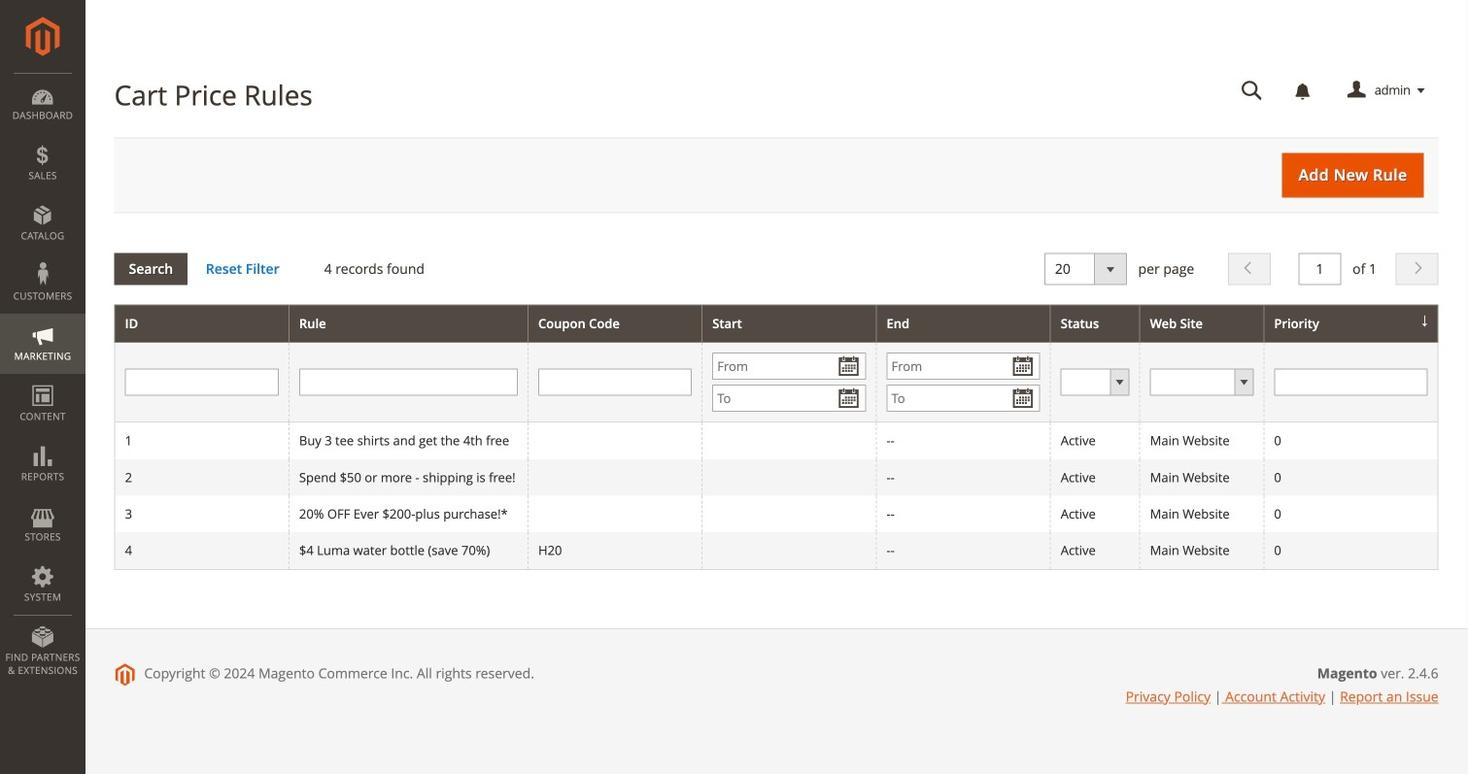 Task type: describe. For each thing, give the bounding box(es) containing it.
To text field
[[712, 385, 866, 412]]

To text field
[[887, 385, 1040, 412]]

magento admin panel image
[[26, 17, 60, 56]]



Task type: locate. For each thing, give the bounding box(es) containing it.
from text field up to text box
[[887, 353, 1040, 380]]

0 horizontal spatial from text field
[[712, 353, 866, 380]]

menu bar
[[0, 73, 86, 687]]

from text field up to text field
[[712, 353, 866, 380]]

2 from text field from the left
[[887, 353, 1040, 380]]

1 horizontal spatial from text field
[[887, 353, 1040, 380]]

None text field
[[1299, 253, 1341, 285], [299, 369, 518, 396], [538, 369, 692, 396], [1274, 369, 1428, 396], [1299, 253, 1341, 285], [299, 369, 518, 396], [538, 369, 692, 396], [1274, 369, 1428, 396]]

1 from text field from the left
[[712, 353, 866, 380]]

From text field
[[712, 353, 866, 380], [887, 353, 1040, 380]]

from text field for to text field
[[712, 353, 866, 380]]

from text field for to text box
[[887, 353, 1040, 380]]

None text field
[[1228, 74, 1276, 108], [125, 369, 279, 396], [1228, 74, 1276, 108], [125, 369, 279, 396]]



